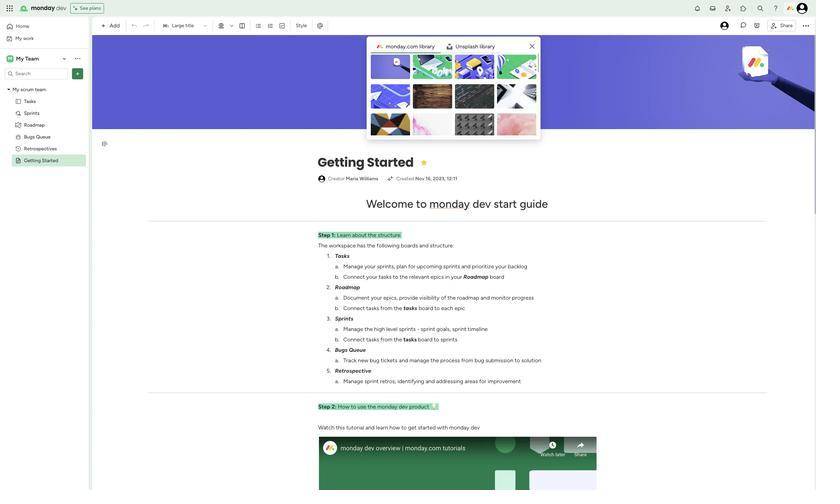 Task type: vqa. For each thing, say whether or not it's contained in the screenshot.
the "Tasks" 'field' to the bottom
no



Task type: describe. For each thing, give the bounding box(es) containing it.
16,
[[426, 176, 432, 182]]

progress
[[512, 294, 534, 301]]

public board image
[[15, 157, 22, 164]]

1 bug from the left
[[370, 357, 380, 364]]

tasks down sprints,
[[379, 274, 392, 280]]

monday down the 12:11
[[430, 197, 470, 211]]

the left high
[[365, 326, 373, 332]]

d
[[397, 43, 400, 50]]

tasks down provide
[[404, 305, 418, 312]]

add
[[110, 22, 120, 29]]

1 horizontal spatial sprints
[[335, 315, 354, 322]]

roadmap
[[457, 294, 479, 301]]

learn
[[376, 424, 388, 431]]

public board image
[[15, 98, 22, 105]]

the down level
[[394, 336, 402, 343]]

team
[[35, 86, 46, 92]]

1 m from the left
[[386, 43, 391, 50]]

watch this tutorial and learn how to get started with monday dev
[[318, 424, 480, 431]]

home
[[16, 23, 29, 29]]

caret down image
[[7, 87, 10, 92]]

my team
[[16, 55, 39, 62]]

manage for manage the high level sprints - sprint goals, sprint timeline
[[344, 326, 363, 332]]

document
[[344, 294, 370, 301]]

12:11
[[447, 176, 458, 182]]

add button
[[99, 20, 124, 31]]

. for track new bug tickets and manage the process from bug submission to solution
[[338, 357, 339, 364]]

step 1: learn about the structure
[[318, 232, 402, 238]]

connect your tasks to the relevant epics in your roadmap board
[[344, 274, 505, 280]]

. for manage the high level sprints - sprint goals, sprint timeline
[[338, 326, 339, 332]]

2 s from the left
[[473, 43, 475, 50]]

photo 1559251606 c623743a6d76.jpeg image
[[497, 113, 537, 138]]

plan
[[397, 263, 407, 270]]

Getting Started field
[[316, 153, 416, 172]]

the left process
[[431, 357, 439, 364]]

1:
[[332, 232, 336, 238]]

high
[[374, 326, 385, 332]]

how
[[390, 424, 400, 431]]

board activity image
[[721, 22, 729, 30]]

photo 1557597774 9d273605dfa9.jpeg image
[[455, 113, 495, 138]]

width
[[358, 143, 371, 149]]

Search in workspace field
[[15, 70, 58, 78]]

process
[[441, 357, 460, 364]]

getting inside field
[[318, 153, 365, 171]]

0 vertical spatial bugs queue
[[24, 134, 51, 140]]

getting started inside field
[[318, 153, 414, 171]]

photo 1546962339 5ff89552b8ed.jpeg image
[[413, 84, 452, 108]]

areas
[[465, 378, 478, 385]]

p
[[465, 43, 469, 50]]

checklist image
[[279, 23, 286, 29]]

manage sprint retros, identifying and addressing areas for improvement
[[344, 378, 521, 385]]

share
[[781, 22, 793, 28]]

0 horizontal spatial getting started
[[24, 157, 58, 163]]

see plans button
[[70, 3, 104, 14]]

manage the high level sprints - sprint goals, sprint timeline
[[344, 326, 488, 332]]

this
[[336, 424, 345, 431]]

welcome to monday dev start guide
[[366, 197, 548, 211]]

manage for manage sprint retros, identifying and addressing areas for improvement
[[344, 378, 363, 385]]

connect for connect tasks from the tasks board to sprints
[[344, 336, 365, 343]]

boards
[[401, 242, 418, 249]]

started
[[418, 424, 436, 431]]

. for manage your sprints, plan for upcoming sprints and prioritize your backlog
[[338, 263, 339, 270]]

my scrum team
[[13, 86, 46, 92]]

agenda.png image
[[497, 55, 537, 79]]

has
[[357, 242, 366, 249]]

photo 1556139943 4bdca53adf1e.jpeg image
[[413, 113, 452, 138]]

-
[[417, 326, 420, 332]]

prioritize
[[472, 263, 494, 270]]

creator
[[328, 176, 345, 182]]

m o n d a y . c o m l i b r a r y
[[386, 43, 435, 50]]

welcome
[[366, 197, 414, 211]]

2023,
[[433, 176, 446, 182]]

and right tickets
[[399, 357, 408, 364]]

workspace options image
[[74, 55, 81, 62]]

2 horizontal spatial sprint
[[453, 326, 467, 332]]

learn
[[337, 232, 351, 238]]

and right boards
[[420, 242, 429, 249]]

how
[[338, 403, 350, 410]]

my for my team
[[16, 55, 24, 62]]

4
[[327, 347, 330, 353]]

epics
[[431, 274, 444, 280]]

level
[[386, 326, 398, 332]]

and left learn on the left
[[366, 424, 375, 431]]

3 r from the left
[[486, 43, 488, 50]]

make
[[328, 143, 340, 149]]

watch
[[318, 424, 335, 431]]

photo 1553532434 5ab5b6b84993.jpeg image
[[371, 113, 410, 138]]

from for board to each epic
[[381, 305, 393, 312]]

visibility
[[420, 294, 440, 301]]

doc
[[341, 143, 349, 149]]

maria
[[346, 176, 359, 182]]

0 horizontal spatial queue
[[36, 134, 51, 140]]

u n s p l a s h l i b r a r y
[[456, 43, 495, 50]]

connect tasks from the tasks board to sprints
[[344, 336, 458, 343]]

3 l from the left
[[480, 43, 481, 50]]

v2 ellipsis image
[[803, 21, 810, 30]]

2
[[327, 284, 330, 291]]

. for tasks
[[329, 253, 331, 259]]

timeline
[[468, 326, 488, 332]]

h
[[475, 43, 479, 50]]

b for connect tasks from the tasks board to sprints
[[335, 336, 338, 343]]

my work button
[[4, 33, 75, 44]]

1 r from the left
[[425, 43, 427, 50]]

retros,
[[380, 378, 396, 385]]

2:
[[332, 403, 337, 410]]

the down 'plan'
[[400, 274, 408, 280]]

your right in
[[451, 274, 462, 280]]

1 vertical spatial tasks
[[335, 253, 350, 259]]

invite members image
[[725, 5, 732, 12]]

board for board to each epic
[[419, 305, 433, 312]]

scrum
[[20, 86, 34, 92]]

2 bug from the left
[[475, 357, 484, 364]]

2 r from the left
[[430, 43, 432, 50]]

3 y from the left
[[492, 43, 495, 50]]

a . for manage sprint retros, identifying and addressing areas for improvement
[[335, 378, 339, 385]]

use
[[358, 403, 367, 410]]

to down nov
[[416, 197, 427, 211]]

the down epics, in the bottom left of the page
[[394, 305, 402, 312]]

3
[[327, 315, 330, 322]]

start
[[494, 197, 517, 211]]

1 horizontal spatial for
[[479, 378, 487, 385]]

solution
[[522, 357, 542, 364]]

following
[[377, 242, 400, 249]]

. for manage sprint retros, identifying and addressing areas for improvement
[[338, 378, 339, 385]]

tutorial
[[346, 424, 364, 431]]

2 y from the left
[[432, 43, 435, 50]]

connect tasks from the tasks board to each epic
[[344, 305, 465, 312]]

b . for connect your tasks to the relevant epics in your roadmap board
[[335, 274, 339, 280]]

2 horizontal spatial roadmap
[[464, 274, 489, 280]]

b for connect your tasks to the relevant epics in your roadmap board
[[335, 274, 338, 280]]

1 vertical spatial bugs
[[335, 347, 348, 353]]

started inside field
[[367, 153, 414, 171]]

b for connect tasks from the tasks board to each epic
[[335, 305, 338, 312]]

2 o from the left
[[410, 43, 413, 50]]

search everything image
[[757, 5, 764, 12]]

make doc full width button
[[316, 140, 374, 151]]

4 .
[[327, 347, 331, 353]]

2 n from the left
[[460, 43, 463, 50]]

my work
[[15, 35, 34, 41]]

retrospective
[[335, 368, 372, 374]]

dev left start
[[473, 197, 491, 211]]

of
[[441, 294, 446, 301]]

a . for track new bug tickets and manage the process from bug submission to solution
[[335, 357, 339, 364]]

about
[[352, 232, 367, 238]]

c
[[407, 43, 410, 50]]

0 vertical spatial bugs
[[24, 134, 35, 140]]

workspace
[[329, 242, 356, 249]]

bulleted list image
[[256, 23, 262, 29]]

0 vertical spatial sprints
[[24, 110, 39, 116]]

monday dev
[[31, 4, 66, 12]]

title
[[185, 23, 194, 29]]

a . for manage your sprints, plan for upcoming sprints and prioritize your backlog
[[335, 263, 339, 270]]

dev left see
[[56, 4, 66, 12]]

1
[[327, 253, 329, 259]]

1 o from the left
[[391, 43, 394, 50]]

0 vertical spatial sprints
[[443, 263, 460, 270]]

dev left 'product'
[[399, 403, 408, 410]]

to down goals, on the bottom of the page
[[434, 336, 439, 343]]

manage your sprints, plan for upcoming sprints and prioritize your backlog
[[344, 263, 528, 270]]

apps image
[[740, 5, 747, 12]]

2 vertical spatial sprints
[[441, 336, 458, 343]]

1 l from the left
[[420, 43, 421, 50]]

team
[[25, 55, 39, 62]]

relevant
[[409, 274, 429, 280]]



Task type: locate. For each thing, give the bounding box(es) containing it.
1 horizontal spatial i
[[481, 43, 482, 50]]

and left prioritize in the right bottom of the page
[[462, 263, 471, 270]]

started down retrospectives
[[42, 157, 58, 163]]

0 horizontal spatial o
[[391, 43, 394, 50]]

3 connect from the top
[[344, 336, 365, 343]]

5
[[327, 368, 330, 374]]

dev
[[56, 4, 66, 12], [473, 197, 491, 211], [399, 403, 408, 410], [471, 424, 480, 431]]

1 horizontal spatial tasks
[[335, 253, 350, 259]]

getting started down retrospectives
[[24, 157, 58, 163]]

your left epics, in the bottom left of the page
[[371, 294, 382, 301]]

board down visibility
[[419, 305, 433, 312]]

share button
[[768, 20, 796, 31]]

1 vertical spatial from
[[381, 336, 393, 343]]

1 horizontal spatial l
[[469, 43, 470, 50]]

getting started up williams
[[318, 153, 414, 171]]

1 horizontal spatial getting
[[318, 153, 365, 171]]

style button
[[293, 20, 310, 32]]

board down prioritize in the right bottom of the page
[[490, 274, 505, 280]]

step for step 1: learn about the structure
[[318, 232, 330, 238]]

0 vertical spatial queue
[[36, 134, 51, 140]]

started
[[367, 153, 414, 171], [42, 157, 58, 163]]

plans
[[89, 5, 101, 11]]

0 vertical spatial board
[[490, 274, 505, 280]]

3 manage from the top
[[344, 378, 363, 385]]

addressing
[[436, 378, 464, 385]]

0 horizontal spatial bug
[[370, 357, 380, 364]]

1 horizontal spatial m
[[413, 43, 418, 50]]

s right u
[[463, 43, 465, 50]]

1 horizontal spatial started
[[367, 153, 414, 171]]

2 vertical spatial connect
[[344, 336, 365, 343]]

document your epics, provide visibility of the roadmap and monitor progress
[[344, 294, 534, 301]]

0 vertical spatial tasks
[[24, 98, 36, 104]]

structure:
[[430, 242, 454, 249]]

n
[[394, 43, 397, 50], [460, 43, 463, 50]]

and right identifying
[[426, 378, 435, 385]]

0 horizontal spatial s
[[463, 43, 465, 50]]

step left 2:
[[318, 403, 330, 410]]

2 a . from the top
[[335, 294, 339, 301]]

n left the p
[[460, 43, 463, 50]]

my inside workspace selection element
[[16, 55, 24, 62]]

1 manage from the top
[[344, 263, 363, 270]]

layout image
[[239, 23, 246, 29]]

bugs queue up retrospectives
[[24, 134, 51, 140]]

my right caret down image
[[13, 86, 19, 92]]

0 horizontal spatial tasks
[[24, 98, 36, 104]]

1 horizontal spatial bug
[[475, 357, 484, 364]]

your for manage your sprints, plan for upcoming sprints and prioritize your backlog
[[365, 263, 376, 270]]

inbox image
[[710, 5, 717, 12]]

roadmap up retrospectives
[[24, 122, 45, 128]]

1 i from the left
[[421, 43, 422, 50]]

1 vertical spatial queue
[[349, 347, 366, 353]]

l right c
[[420, 43, 421, 50]]

1 vertical spatial connect
[[344, 305, 365, 312]]

in
[[445, 274, 450, 280]]

o right d
[[410, 43, 413, 50]]

connect up document
[[344, 274, 365, 280]]

1 step from the top
[[318, 232, 330, 238]]

bugs queue
[[24, 134, 51, 140], [335, 347, 366, 353]]

1 y from the left
[[403, 43, 406, 50]]

bug right new
[[370, 357, 380, 364]]

list box
[[0, 82, 89, 260]]

0 horizontal spatial m
[[386, 43, 391, 50]]

tasks down workspace
[[335, 253, 350, 259]]

the right about
[[368, 232, 377, 238]]

roadmap inside list box
[[24, 122, 45, 128]]

1 horizontal spatial queue
[[349, 347, 366, 353]]

epics,
[[384, 294, 398, 301]]

y right h
[[492, 43, 495, 50]]

large title
[[172, 23, 194, 29]]

0 vertical spatial connect
[[344, 274, 365, 280]]

1 horizontal spatial s
[[473, 43, 475, 50]]

see plans
[[80, 5, 101, 11]]

0 horizontal spatial sprints
[[24, 110, 39, 116]]

my for my work
[[15, 35, 22, 41]]

real_estate.png image
[[455, 55, 495, 79]]

your for document your epics, provide visibility of the roadmap and monitor progress
[[371, 294, 382, 301]]

nov
[[416, 176, 425, 182]]

get
[[408, 424, 417, 431]]

0 vertical spatial roadmap
[[24, 122, 45, 128]]

photo 1551419762 4a3d998f6292.jpeg image
[[455, 84, 495, 108]]

maria williams image
[[797, 3, 808, 14]]

1 vertical spatial for
[[479, 378, 487, 385]]

2 i from the left
[[481, 43, 482, 50]]

board for board to sprints
[[418, 336, 433, 343]]

bugs right 4 .
[[335, 347, 348, 353]]

0 horizontal spatial sprint
[[365, 378, 379, 385]]

3 b . from the top
[[335, 336, 339, 343]]

2 horizontal spatial l
[[480, 43, 481, 50]]

monday
[[31, 4, 55, 12], [430, 197, 470, 211], [378, 403, 398, 410], [450, 424, 470, 431]]

b . for connect tasks from the tasks board to sprints
[[335, 336, 339, 343]]

the right has
[[367, 242, 376, 249]]

goals,
[[437, 326, 451, 332]]

sprints up in
[[443, 263, 460, 270]]

b
[[422, 43, 425, 50], [482, 43, 486, 50], [335, 274, 338, 280], [335, 305, 338, 312], [335, 336, 338, 343]]

. for roadmap
[[330, 284, 331, 291]]

0 horizontal spatial i
[[421, 43, 422, 50]]

2 l from the left
[[469, 43, 470, 50]]

tasks down manage the high level sprints - sprint goals, sprint timeline
[[404, 336, 417, 343]]

3 .
[[327, 315, 331, 322]]

from right process
[[462, 357, 473, 364]]

notifications image
[[694, 5, 701, 12]]

0 horizontal spatial bugs queue
[[24, 134, 51, 140]]

bugs up retrospectives
[[24, 134, 35, 140]]

to down 'plan'
[[393, 274, 398, 280]]

o left d
[[391, 43, 394, 50]]

to
[[416, 197, 427, 211], [393, 274, 398, 280], [435, 305, 440, 312], [434, 336, 439, 343], [515, 357, 520, 364], [351, 403, 356, 410], [402, 424, 407, 431]]

see
[[80, 5, 88, 11]]

creator maria williams
[[328, 176, 379, 182]]

tasks
[[379, 274, 392, 280], [367, 305, 379, 312], [404, 305, 418, 312], [367, 336, 379, 343], [404, 336, 417, 343]]

1 vertical spatial board
[[419, 305, 433, 312]]

m
[[386, 43, 391, 50], [413, 43, 418, 50]]

tasks right public board image
[[24, 98, 36, 104]]

the right of
[[448, 294, 456, 301]]

y left c
[[403, 43, 406, 50]]

1 n from the left
[[394, 43, 397, 50]]

1 .
[[327, 253, 331, 259]]

paper_plane.png image
[[371, 84, 410, 108]]

connect for connect your tasks to the relevant epics in your roadmap board
[[344, 274, 365, 280]]

manage for manage your sprints, plan for upcoming sprints and prioritize your backlog
[[344, 263, 363, 270]]

0 horizontal spatial getting
[[24, 157, 41, 163]]

1 horizontal spatial getting started
[[318, 153, 414, 171]]

u
[[456, 43, 460, 50]]

roadmap down prioritize in the right bottom of the page
[[464, 274, 489, 280]]

upcoming
[[417, 263, 442, 270]]

connect down document
[[344, 305, 365, 312]]

sprint right goals, on the bottom of the page
[[453, 326, 467, 332]]

option
[[0, 83, 89, 85]]

2 step from the top
[[318, 403, 330, 410]]

0 horizontal spatial started
[[42, 157, 58, 163]]

1 horizontal spatial n
[[460, 43, 463, 50]]

epic
[[455, 305, 465, 312]]

sprints down the my scrum team
[[24, 110, 39, 116]]

remove from favorites image
[[421, 159, 428, 166]]

sprints down goals, on the bottom of the page
[[441, 336, 458, 343]]

board down - at the right of page
[[418, 336, 433, 343]]

your left sprints,
[[365, 263, 376, 270]]

1 b . from the top
[[335, 274, 339, 280]]

to left the use
[[351, 403, 356, 410]]

tasks down document
[[367, 305, 379, 312]]

from down epics, in the bottom left of the page
[[381, 305, 393, 312]]

1 vertical spatial my
[[16, 55, 24, 62]]

to left each at the bottom of the page
[[435, 305, 440, 312]]

l left h
[[469, 43, 470, 50]]

0 vertical spatial manage
[[344, 263, 363, 270]]

product
[[409, 403, 429, 410]]

3 a . from the top
[[335, 326, 339, 332]]

sprint left retros,
[[365, 378, 379, 385]]

2 vertical spatial roadmap
[[335, 284, 360, 291]]

💡
[[431, 403, 438, 410]]

l right h
[[480, 43, 481, 50]]

guide
[[520, 197, 548, 211]]

manage left high
[[344, 326, 363, 332]]

0 horizontal spatial bugs
[[24, 134, 35, 140]]

2 horizontal spatial y
[[492, 43, 495, 50]]

bug
[[370, 357, 380, 364], [475, 357, 484, 364]]

make doc full width
[[328, 143, 371, 149]]

1 vertical spatial bugs queue
[[335, 347, 366, 353]]

home button
[[4, 21, 75, 32]]

i right h
[[481, 43, 482, 50]]

mention image
[[317, 22, 324, 29]]

1 horizontal spatial sprint
[[421, 326, 435, 332]]

0 vertical spatial b .
[[335, 274, 339, 280]]

step left '1:'
[[318, 232, 330, 238]]

track new bug tickets and manage the process from bug submission to solution
[[344, 357, 542, 364]]

tasks
[[24, 98, 36, 104], [335, 253, 350, 259]]

getting down make doc full width button at top
[[318, 153, 365, 171]]

. for retrospective
[[330, 368, 331, 374]]

the right the use
[[368, 403, 376, 410]]

. for sprints
[[330, 315, 331, 322]]

workspace selection element
[[7, 54, 40, 63]]

0 horizontal spatial y
[[403, 43, 406, 50]]

to left solution
[[515, 357, 520, 364]]

getting started
[[318, 153, 414, 171], [24, 157, 58, 163]]

n left c
[[394, 43, 397, 50]]

dev right with
[[471, 424, 480, 431]]

started up the created
[[367, 153, 414, 171]]

. for bugs queue
[[330, 347, 331, 353]]

bugs queue up track
[[335, 347, 366, 353]]

bug left submission
[[475, 357, 484, 364]]

workspace image
[[7, 55, 14, 62]]

connect for connect tasks from the tasks board to each epic
[[344, 305, 365, 312]]

roadmap up document
[[335, 284, 360, 291]]

2 b . from the top
[[335, 305, 339, 312]]

2 vertical spatial manage
[[344, 378, 363, 385]]

a . for manage the high level sprints - sprint goals, sprint timeline
[[335, 326, 339, 332]]

s right the p
[[473, 43, 475, 50]]

0 vertical spatial for
[[408, 263, 416, 270]]

0 horizontal spatial roadmap
[[24, 122, 45, 128]]

from down level
[[381, 336, 393, 343]]

0 horizontal spatial l
[[420, 43, 421, 50]]

a . for document your epics, provide visibility of the roadmap and monitor progress
[[335, 294, 339, 301]]

numbered list image
[[267, 23, 274, 29]]

my
[[15, 35, 22, 41], [16, 55, 24, 62], [13, 86, 19, 92]]

1 s from the left
[[463, 43, 465, 50]]

sprints left - at the right of page
[[399, 326, 416, 332]]

for right 'plan'
[[408, 263, 416, 270]]

monitor
[[491, 294, 511, 301]]

photo 1551522355 dbf80597eba8.jpeg image
[[497, 84, 537, 108]]

monday right with
[[450, 424, 470, 431]]

1 horizontal spatial roadmap
[[335, 284, 360, 291]]

options image
[[74, 70, 81, 77]]

my for my scrum team
[[13, 86, 19, 92]]

1 vertical spatial sprints
[[399, 326, 416, 332]]

work
[[23, 35, 34, 41]]

2 vertical spatial board
[[418, 336, 433, 343]]

1 horizontal spatial bugs
[[335, 347, 348, 353]]

list box containing my scrum team
[[0, 82, 89, 260]]

0 vertical spatial from
[[381, 305, 393, 312]]

1 vertical spatial sprints
[[335, 315, 354, 322]]

0 vertical spatial step
[[318, 232, 330, 238]]

y up "done.png" 'image'
[[432, 43, 435, 50]]

backlog
[[508, 263, 528, 270]]

1 vertical spatial manage
[[344, 326, 363, 332]]

your for connect your tasks to the relevant epics in your roadmap board
[[367, 274, 378, 280]]

structure
[[378, 232, 401, 238]]

your left backlog
[[496, 263, 507, 270]]

full
[[351, 143, 357, 149]]

2 vertical spatial my
[[13, 86, 19, 92]]

help image
[[773, 5, 780, 12]]

created
[[397, 176, 414, 182]]

l
[[420, 43, 421, 50], [469, 43, 470, 50], [480, 43, 481, 50]]

1 a . from the top
[[335, 263, 339, 270]]

for right areas
[[479, 378, 487, 385]]

2 vertical spatial b .
[[335, 336, 339, 343]]

1 vertical spatial roadmap
[[464, 274, 489, 280]]

2 connect from the top
[[344, 305, 365, 312]]

select product image
[[6, 5, 13, 12]]

my left the "work"
[[15, 35, 22, 41]]

a
[[400, 43, 403, 50], [427, 43, 430, 50], [470, 43, 473, 50], [488, 43, 490, 50], [335, 263, 338, 270], [335, 294, 338, 301], [335, 326, 338, 332], [335, 357, 338, 364], [335, 378, 338, 385]]

from
[[381, 305, 393, 312], [381, 336, 393, 343], [462, 357, 473, 364]]

4 a . from the top
[[335, 357, 339, 364]]

sprints
[[443, 263, 460, 270], [399, 326, 416, 332], [441, 336, 458, 343]]

1 vertical spatial b .
[[335, 305, 339, 312]]

monday up 'home' button
[[31, 4, 55, 12]]

0 horizontal spatial n
[[394, 43, 397, 50]]

4 r from the left
[[490, 43, 492, 50]]

done.png image
[[413, 55, 452, 79]]

track
[[344, 357, 357, 364]]

sprints,
[[377, 263, 395, 270]]

1 horizontal spatial o
[[410, 43, 413, 50]]

5 a . from the top
[[335, 378, 339, 385]]

queue
[[36, 134, 51, 140], [349, 347, 366, 353]]

i right c
[[421, 43, 422, 50]]

to left get
[[402, 424, 407, 431]]

step for step 2: how to use the monday dev product 💡
[[318, 403, 330, 410]]

sprint
[[421, 326, 435, 332], [453, 326, 467, 332], [365, 378, 379, 385]]

2 vertical spatial from
[[462, 357, 473, 364]]

connect
[[344, 274, 365, 280], [344, 305, 365, 312], [344, 336, 365, 343]]

board
[[490, 274, 505, 280], [419, 305, 433, 312], [418, 336, 433, 343]]

your down sprints,
[[367, 274, 378, 280]]

and left monitor
[[481, 294, 490, 301]]

manage
[[410, 357, 430, 364]]

. for document your epics, provide visibility of the roadmap and monitor progress
[[338, 294, 339, 301]]

my inside "my work" button
[[15, 35, 22, 41]]

williams
[[360, 176, 379, 182]]

2 manage from the top
[[344, 326, 363, 332]]

the
[[368, 232, 377, 238], [367, 242, 376, 249], [400, 274, 408, 280], [448, 294, 456, 301], [394, 305, 402, 312], [365, 326, 373, 332], [394, 336, 402, 343], [431, 357, 439, 364], [368, 403, 376, 410]]

y
[[403, 43, 406, 50], [432, 43, 435, 50], [492, 43, 495, 50]]

created nov 16, 2023, 12:11
[[397, 176, 458, 182]]

queue up retrospectives
[[36, 134, 51, 140]]

style
[[296, 23, 307, 29]]

my right the workspace image
[[16, 55, 24, 62]]

0 vertical spatial my
[[15, 35, 22, 41]]

1 horizontal spatial y
[[432, 43, 435, 50]]

sprints right 3 .
[[335, 315, 354, 322]]

retrospectives
[[24, 146, 57, 152]]

the
[[318, 242, 328, 249]]

b . for connect tasks from the tasks board to each epic
[[335, 305, 339, 312]]

m left d
[[386, 43, 391, 50]]

sprint right - at the right of page
[[421, 326, 435, 332]]

2 m from the left
[[413, 43, 418, 50]]

from for board to sprints
[[381, 336, 393, 343]]

manage down retrospective
[[344, 378, 363, 385]]

1 connect from the top
[[344, 274, 365, 280]]

manage down has
[[344, 263, 363, 270]]

tasks down high
[[367, 336, 379, 343]]

1 horizontal spatial bugs queue
[[335, 347, 366, 353]]

monday up learn on the left
[[378, 403, 398, 410]]

o
[[391, 43, 394, 50], [410, 43, 413, 50]]

identifying
[[398, 378, 424, 385]]

large
[[172, 23, 184, 29]]

queue up new
[[349, 347, 366, 353]]

0 horizontal spatial for
[[408, 263, 416, 270]]

connect up track
[[344, 336, 365, 343]]

1 vertical spatial step
[[318, 403, 330, 410]]



